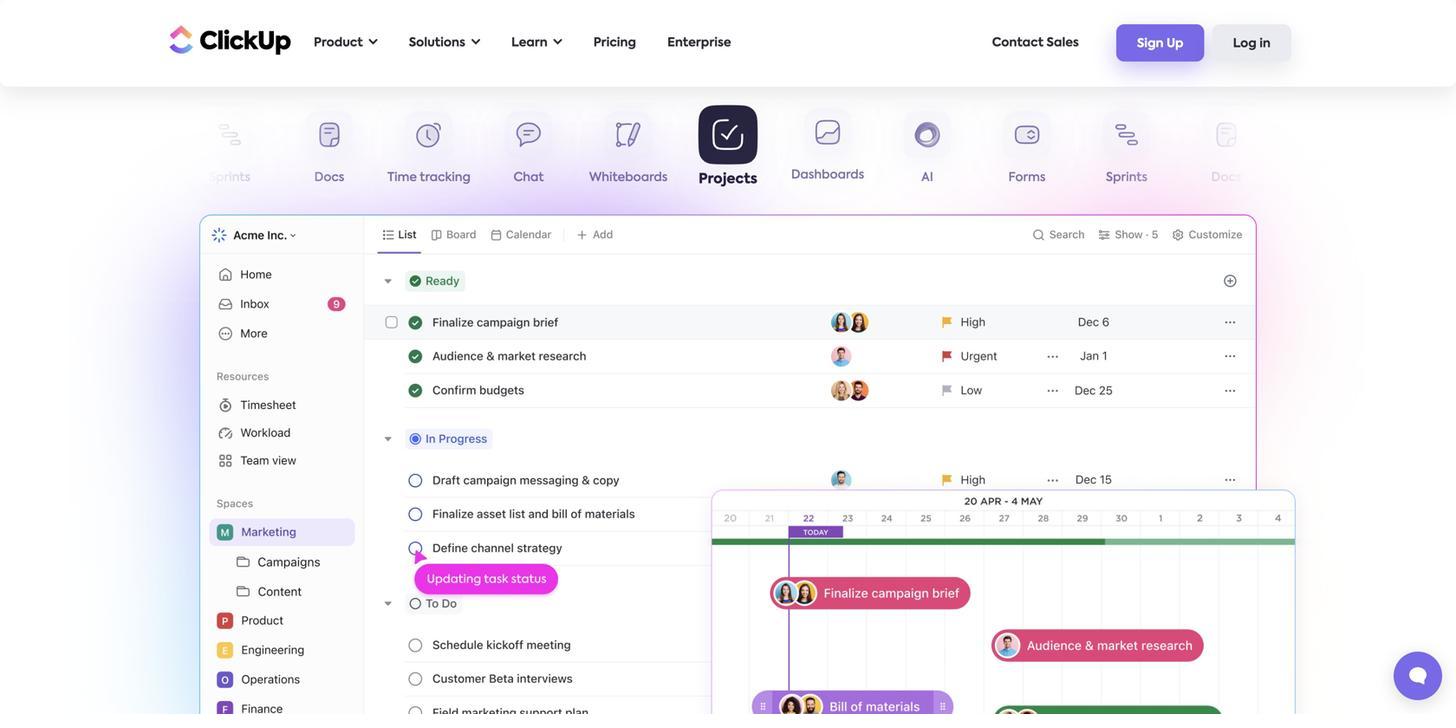 Task type: locate. For each thing, give the bounding box(es) containing it.
1 horizontal spatial forms
[[1009, 172, 1046, 184]]

1 time from the left
[[388, 172, 417, 184]]

clickup image
[[165, 23, 291, 56]]

product button
[[305, 25, 386, 61]]

1 horizontal spatial sprints button
[[1077, 111, 1177, 191]]

1 horizontal spatial time
[[1285, 172, 1315, 184]]

pricing link
[[585, 25, 645, 61]]

0 horizontal spatial forms
[[111, 172, 149, 184]]

tracking
[[420, 172, 471, 184], [1317, 172, 1368, 184]]

sprints
[[209, 172, 251, 184], [1106, 172, 1148, 184]]

1 docs from the left
[[314, 172, 345, 184]]

1 horizontal spatial tracking
[[1317, 172, 1368, 184]]

docs for first docs button from the right
[[1212, 172, 1242, 184]]

docs for first docs button from the left
[[314, 172, 345, 184]]

docs button
[[280, 111, 379, 191], [1177, 111, 1277, 191]]

2 tracking from the left
[[1317, 172, 1368, 184]]

2 sprints button from the left
[[1077, 111, 1177, 191]]

pricing
[[594, 37, 636, 49]]

0 horizontal spatial time tracking button
[[379, 111, 479, 191]]

1 horizontal spatial time tracking
[[1285, 172, 1368, 184]]

whiteboards
[[589, 172, 668, 184]]

1 horizontal spatial docs button
[[1177, 111, 1277, 191]]

log in
[[1234, 38, 1271, 50]]

0 horizontal spatial docs button
[[280, 111, 379, 191]]

0 horizontal spatial sprints
[[209, 172, 251, 184]]

2 time tracking from the left
[[1285, 172, 1368, 184]]

1 horizontal spatial forms button
[[978, 111, 1077, 191]]

1 sprints from the left
[[209, 172, 251, 184]]

0 horizontal spatial tracking
[[420, 172, 471, 184]]

docs
[[314, 172, 345, 184], [1212, 172, 1242, 184]]

0 horizontal spatial sprints button
[[180, 111, 280, 191]]

0 horizontal spatial forms button
[[80, 111, 180, 191]]

1 docs button from the left
[[280, 111, 379, 191]]

sprints button
[[180, 111, 280, 191], [1077, 111, 1177, 191]]

0 horizontal spatial time
[[388, 172, 417, 184]]

time
[[388, 172, 417, 184], [1285, 172, 1315, 184]]

ai
[[922, 172, 934, 184]]

2 docs from the left
[[1212, 172, 1242, 184]]

contact sales link
[[984, 25, 1088, 61]]

projects
[[699, 173, 758, 186]]

1 time tracking from the left
[[388, 172, 471, 184]]

1 horizontal spatial sprints
[[1106, 172, 1148, 184]]

1 horizontal spatial time tracking button
[[1277, 111, 1377, 191]]

2 docs button from the left
[[1177, 111, 1277, 191]]

forms
[[111, 172, 149, 184], [1009, 172, 1046, 184]]

enterprise link
[[659, 25, 740, 61]]

0 horizontal spatial docs
[[314, 172, 345, 184]]

time tracking button
[[379, 111, 479, 191], [1277, 111, 1377, 191]]

whiteboards button
[[579, 111, 679, 191]]

learn button
[[503, 25, 571, 61]]

1 horizontal spatial docs
[[1212, 172, 1242, 184]]

2 forms from the left
[[1009, 172, 1046, 184]]

contact sales
[[993, 37, 1079, 49]]

0 horizontal spatial time tracking
[[388, 172, 471, 184]]

1 forms button from the left
[[80, 111, 180, 191]]

forms button
[[80, 111, 180, 191], [978, 111, 1077, 191]]

chat button
[[479, 111, 579, 191]]

time tracking
[[388, 172, 471, 184], [1285, 172, 1368, 184]]



Task type: describe. For each thing, give the bounding box(es) containing it.
1 sprints button from the left
[[180, 111, 280, 191]]

contact
[[993, 37, 1044, 49]]

dashboards button
[[778, 108, 878, 189]]

projects image
[[689, 470, 1318, 715]]

1 forms from the left
[[111, 172, 149, 184]]

2 sprints from the left
[[1106, 172, 1148, 184]]

2 forms button from the left
[[978, 111, 1077, 191]]

dashboards
[[792, 169, 865, 181]]

ai button
[[878, 111, 978, 191]]

sales
[[1047, 37, 1079, 49]]

sign
[[1138, 38, 1164, 50]]

1 tracking from the left
[[420, 172, 471, 184]]

2 time tracking button from the left
[[1277, 111, 1377, 191]]

chat
[[514, 172, 544, 184]]

learn
[[512, 37, 548, 49]]

enterprise
[[668, 37, 732, 49]]

projects button
[[679, 105, 778, 191]]

product
[[314, 37, 363, 49]]

sign up button
[[1117, 24, 1205, 61]]

sign up
[[1138, 38, 1184, 50]]

2 time from the left
[[1285, 172, 1315, 184]]

1 time tracking button from the left
[[379, 111, 479, 191]]

in
[[1260, 38, 1271, 50]]

log
[[1234, 38, 1257, 50]]

up
[[1167, 38, 1184, 50]]

solutions button
[[400, 25, 489, 61]]

solutions
[[409, 37, 466, 49]]

log in link
[[1213, 24, 1292, 61]]



Task type: vqa. For each thing, say whether or not it's contained in the screenshot.
the right Sprints Button
yes



